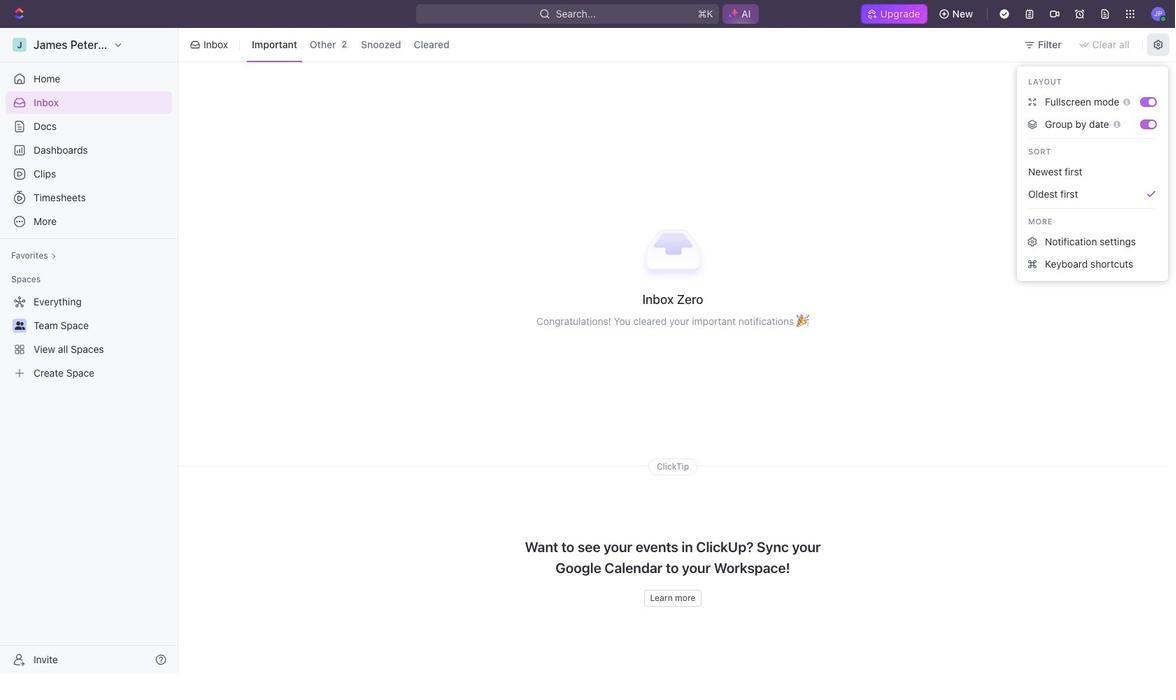Task type: vqa. For each thing, say whether or not it's contained in the screenshot.
tree
yes



Task type: locate. For each thing, give the bounding box(es) containing it.
tree
[[6, 291, 172, 385]]

tab list
[[244, 25, 457, 64]]

tree inside sidebar navigation
[[6, 291, 172, 385]]



Task type: describe. For each thing, give the bounding box(es) containing it.
checked element
[[1146, 189, 1158, 200]]

sidebar navigation
[[0, 28, 178, 674]]

checked image
[[1146, 189, 1158, 200]]



